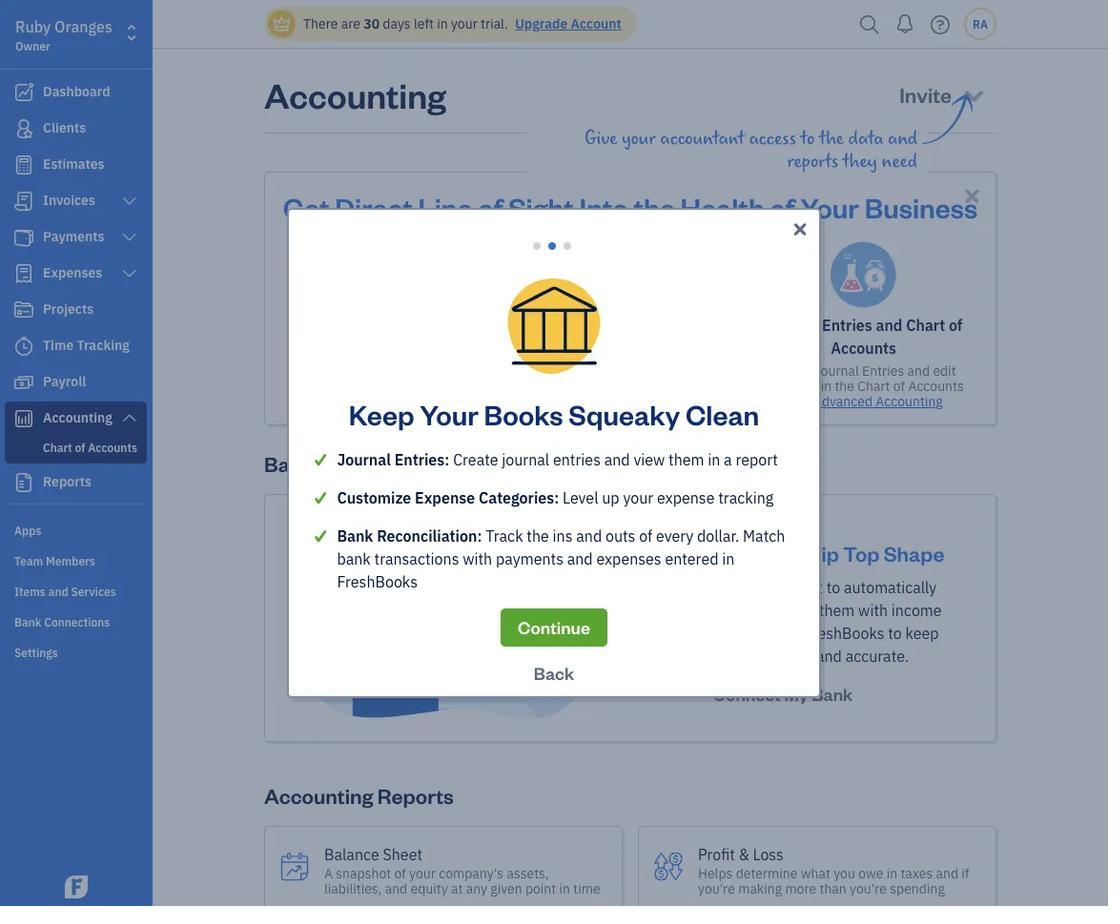 Task type: describe. For each thing, give the bounding box(es) containing it.
squeaky
[[621, 355, 671, 372]]

your inside 'dialog'
[[624, 488, 654, 508]]

settings image
[[14, 644, 147, 659]]

them inside keep your books squeaky clean 'dialog'
[[669, 450, 705, 470]]

reconciliation for bank reconciliation
[[318, 450, 453, 477]]

trial.
[[481, 15, 509, 32]]

date
[[783, 647, 813, 667]]

and right "date"
[[817, 647, 843, 667]]

sheet
[[383, 845, 423, 865]]

keep your books squeaky clean
[[349, 396, 760, 432]]

business
[[441, 339, 494, 357]]

payment image
[[12, 228, 35, 247]]

accurate.
[[846, 647, 910, 667]]

match for ins
[[744, 526, 786, 546]]

journal for journal entries: create journal entries and view them in a report
[[337, 450, 391, 470]]

given
[[491, 880, 523, 898]]

shape
[[884, 540, 945, 567]]

strategically grow your business with valuable reports and insights.
[[295, 339, 500, 372]]

profit & loss helps determine what you owe in taxes and if you're making more than you're spending
[[699, 845, 970, 898]]

30
[[364, 15, 380, 32]]

advanced
[[814, 393, 873, 410]]

grow
[[378, 339, 408, 357]]

check image for customize expense categories:
[[312, 487, 337, 510]]

continue
[[518, 617, 591, 639]]

accounts
[[764, 377, 818, 395]]

get
[[283, 189, 330, 225]]

in left a
[[708, 450, 721, 470]]

expense image
[[12, 264, 35, 283]]

making
[[739, 880, 783, 898]]

to left "date"
[[765, 647, 779, 667]]

1 vertical spatial accounting
[[876, 393, 944, 410]]

and right ins
[[577, 526, 602, 546]]

back button
[[517, 655, 592, 693]]

client image
[[12, 119, 35, 138]]

account
[[769, 578, 824, 598]]

keep for keep your books squeaky clean
[[349, 396, 415, 432]]

left
[[414, 15, 434, 32]]

valuable
[[324, 355, 374, 372]]

invoice image
[[12, 192, 35, 211]]

bank for bank reconciliation match bank transactions to keep your books squeaky clean.
[[561, 315, 597, 335]]

strategically
[[301, 339, 375, 357]]

a
[[724, 450, 733, 470]]

chevron large down image for expense icon
[[121, 266, 138, 282]]

match for bank
[[774, 601, 816, 621]]

what
[[801, 865, 831, 882]]

entries:
[[395, 450, 450, 470]]

transactions inside bank reconciliation match bank transactions to keep your books squeaky clean.
[[606, 339, 680, 357]]

you
[[834, 865, 856, 882]]

of inside create journal entries and edit accounts in the chart of accounts with
[[894, 377, 906, 395]]

keep inside bank reconciliation match bank transactions to keep your books squeaky clean.
[[699, 339, 728, 357]]

to down 'tip'
[[827, 578, 841, 598]]

taxes
[[901, 865, 934, 882]]

connect your bank account to begin matching your bank transactions image
[[296, 526, 601, 721]]

chart inside create journal entries and edit accounts in the chart of accounts with
[[858, 377, 891, 395]]

track the ins and outs of every dollar. match bank transactions with payments and expenses entered in freshbooks
[[337, 526, 786, 592]]

close image
[[791, 217, 811, 240]]

connect for connect your bank account to automatically import transactions. match them with income and expenses tracked in freshbooks to keep your books up to date and accurate.
[[637, 578, 694, 598]]

owner
[[15, 38, 50, 53]]

with inside create journal entries and edit accounts in the chart of accounts with
[[785, 393, 811, 410]]

freshbooks inside track the ins and outs of every dollar. match bank transactions with payments and expenses entered in freshbooks
[[337, 572, 418, 592]]

days
[[383, 15, 411, 32]]

bank inside connect your bank account to automatically import transactions. match them with income and expenses tracked in freshbooks to keep your books up to date and accurate.
[[732, 578, 765, 598]]

and inside 'balance sheet a snapshot of your company's assets, liabilities, and equity at any given point in time'
[[385, 880, 408, 898]]

bank connections image
[[14, 614, 147, 629]]

edit
[[934, 362, 957, 380]]

line
[[418, 189, 473, 225]]

sight
[[509, 189, 574, 225]]

chevron large down image for chart image at the left
[[121, 410, 138, 426]]

equity
[[411, 880, 448, 898]]

entries inside journal entries and chart of accounts
[[823, 315, 873, 335]]

journal entries and chart of accounts
[[765, 315, 963, 358]]

books inside bank reconciliation match bank transactions to keep your books squeaky clean.
[[581, 355, 618, 372]]

keep for keep your books in tip top shape
[[622, 540, 671, 567]]

my
[[785, 683, 809, 706]]

health
[[681, 189, 765, 225]]

bank reconciliation match bank transactions to keep your books squeaky clean.
[[533, 315, 728, 372]]

your down import
[[665, 647, 696, 667]]

reconciliation:
[[377, 526, 482, 546]]

ruby
[[15, 17, 51, 37]]

income
[[892, 601, 943, 621]]

keep inside connect your bank account to automatically import transactions. match them with income and expenses tracked in freshbooks to keep your books up to date and accurate.
[[906, 624, 940, 644]]

level
[[563, 488, 599, 508]]

automatically
[[845, 578, 937, 598]]

expense
[[658, 488, 715, 508]]

and inside strategically grow your business with valuable reports and insights.
[[424, 355, 447, 372]]

in inside track the ins and outs of every dollar. match bank transactions with payments and expenses entered in freshbooks
[[723, 549, 735, 569]]

entries inside create journal entries and edit accounts in the chart of accounts with
[[863, 362, 905, 380]]

bank for bank reconciliation:
[[337, 526, 373, 546]]

strategically grow your business with valuable reports and insights. button
[[288, 241, 506, 387]]

your up transactions.
[[698, 578, 728, 598]]

keep your books in tip top shape
[[622, 540, 945, 567]]

helps
[[699, 865, 733, 882]]

ruby oranges owner
[[15, 17, 112, 53]]

close image
[[962, 185, 984, 207]]

bank inside track the ins and outs of every dollar. match bank transactions with payments and expenses entered in freshbooks
[[337, 549, 371, 569]]

items and services image
[[14, 583, 147, 598]]

accounting reports
[[264, 782, 454, 809]]

clean
[[686, 396, 760, 432]]

payments
[[496, 549, 564, 569]]

more
[[786, 880, 817, 898]]

import
[[632, 601, 678, 621]]

match inside bank reconciliation match bank transactions to keep your books squeaky clean.
[[533, 339, 570, 357]]

create inside keep your books squeaky clean 'dialog'
[[453, 450, 499, 470]]

reports
[[377, 355, 421, 372]]

chevron large down image for payment image
[[121, 230, 138, 245]]

estimate image
[[12, 156, 35, 175]]

in inside profit & loss helps determine what you owe in taxes and if you're making more than you're spending
[[887, 865, 898, 882]]

main element
[[0, 0, 200, 907]]

time
[[574, 880, 601, 898]]

of inside 'balance sheet a snapshot of your company's assets, liabilities, and equity at any given point in time'
[[395, 865, 406, 882]]

owe
[[859, 865, 884, 882]]

entries
[[554, 450, 601, 470]]

and down ins
[[568, 549, 593, 569]]

and left "view"
[[605, 450, 630, 470]]

transactions.
[[681, 601, 770, 621]]

into
[[580, 189, 629, 225]]

team members image
[[14, 553, 147, 568]]

are
[[341, 15, 361, 32]]

your left trial.
[[451, 15, 478, 32]]

accounting for accounting
[[264, 72, 447, 117]]

0 vertical spatial your
[[801, 189, 860, 225]]

crown image
[[272, 14, 292, 34]]

connect my bank
[[714, 683, 853, 706]]

transactions inside track the ins and outs of every dollar. match bank transactions with payments and expenses entered in freshbooks
[[375, 549, 459, 569]]

tracking
[[719, 488, 774, 508]]

spending
[[891, 880, 946, 898]]

bank reconciliation
[[264, 450, 453, 477]]

advanced accounting
[[814, 393, 944, 410]]

entered
[[666, 549, 719, 569]]

expense
[[415, 488, 475, 508]]

journal inside create journal entries and edit accounts in the chart of accounts with
[[814, 362, 860, 380]]

at
[[451, 880, 463, 898]]

chart image
[[12, 409, 35, 429]]

the inside create journal entries and edit accounts in the chart of accounts with
[[835, 377, 855, 395]]

create journal entries and edit accounts in the chart of accounts with
[[764, 362, 965, 410]]

your for keep your books squeaky clean
[[420, 396, 479, 432]]

to up 'accurate.'
[[889, 624, 903, 644]]

in left 'tip'
[[787, 540, 804, 567]]

report
[[736, 450, 779, 470]]

point
[[526, 880, 557, 898]]



Task type: vqa. For each thing, say whether or not it's contained in the screenshot.
in
yes



Task type: locate. For each thing, give the bounding box(es) containing it.
1 horizontal spatial keep
[[622, 540, 671, 567]]

chart
[[907, 315, 946, 335], [858, 377, 891, 395]]

the
[[634, 189, 675, 225], [835, 377, 855, 395], [527, 526, 550, 546]]

accounts inside journal entries and chart of accounts
[[831, 338, 897, 358]]

your inside bank reconciliation match bank transactions to keep your books squeaky clean.
[[552, 355, 578, 372]]

up right level
[[602, 488, 620, 508]]

bank down bank reconciliation:
[[337, 549, 371, 569]]

books down 'tracked'
[[699, 647, 740, 667]]

1 horizontal spatial expenses
[[664, 624, 729, 644]]

1 horizontal spatial accounts
[[909, 377, 965, 395]]

upgrade account link
[[512, 15, 622, 32]]

0 vertical spatial connect
[[637, 578, 694, 598]]

1 horizontal spatial bank
[[574, 339, 603, 357]]

balance
[[324, 845, 380, 865]]

1 vertical spatial books
[[699, 647, 740, 667]]

0 horizontal spatial reconciliation
[[318, 450, 453, 477]]

0 horizontal spatial chart
[[858, 377, 891, 395]]

freshbooks up 'accurate.'
[[805, 624, 885, 644]]

0 horizontal spatial keep
[[349, 396, 415, 432]]

of inside journal entries and chart of accounts
[[950, 315, 963, 335]]

company's
[[439, 865, 504, 882]]

your inside 'balance sheet a snapshot of your company's assets, liabilities, and equity at any given point in time'
[[409, 865, 436, 882]]

keep down reports
[[349, 396, 415, 432]]

loss
[[753, 845, 784, 865]]

to right "squeaky"
[[684, 339, 696, 357]]

0 horizontal spatial books
[[581, 355, 618, 372]]

1 vertical spatial check image
[[312, 525, 337, 548]]

apps image
[[14, 522, 147, 537]]

connect my bank button
[[696, 676, 871, 714]]

insights.
[[450, 355, 500, 372]]

1 vertical spatial journal
[[814, 362, 860, 380]]

keep inside keep your books squeaky clean 'dialog'
[[349, 396, 415, 432]]

with inside connect your bank account to automatically import transactions. match them with income and expenses tracked in freshbooks to keep your books up to date and accurate.
[[859, 601, 889, 621]]

up inside connect your bank account to automatically import transactions. match them with income and expenses tracked in freshbooks to keep your books up to date and accurate.
[[744, 647, 762, 667]]

your inside 'dialog'
[[420, 396, 479, 432]]

journal entries: create journal entries and view them in a report
[[337, 450, 779, 470]]

freshbooks down bank reconciliation:
[[337, 572, 418, 592]]

0 horizontal spatial create
[[453, 450, 499, 470]]

a
[[324, 865, 333, 882]]

determine
[[736, 865, 798, 882]]

journal for journal entries and chart of accounts
[[765, 315, 819, 335]]

0 vertical spatial reconciliation
[[600, 315, 701, 335]]

2 vertical spatial accounting
[[264, 782, 374, 809]]

your for keep your books in tip top shape
[[675, 540, 719, 567]]

up
[[602, 488, 620, 508], [744, 647, 762, 667]]

back
[[534, 662, 575, 685]]

your right grow
[[411, 339, 438, 357]]

1 horizontal spatial create
[[772, 362, 811, 380]]

them down account
[[820, 601, 855, 621]]

your
[[801, 189, 860, 225], [420, 396, 479, 432], [675, 540, 719, 567]]

search image
[[855, 10, 886, 39]]

of left equity
[[395, 865, 406, 882]]

continue button
[[501, 609, 608, 647]]

1 horizontal spatial transactions
[[606, 339, 680, 357]]

1 vertical spatial freshbooks
[[805, 624, 885, 644]]

balance sheet a snapshot of your company's assets, liabilities, and equity at any given point in time
[[324, 845, 601, 898]]

and left if at the right bottom of page
[[937, 865, 959, 882]]

in right owe
[[887, 865, 898, 882]]

0 vertical spatial freshbooks
[[337, 572, 418, 592]]

categories:
[[479, 488, 560, 508]]

liabilities,
[[324, 880, 382, 898]]

transactions
[[606, 339, 680, 357], [375, 549, 459, 569]]

0 vertical spatial accounts
[[831, 338, 897, 358]]

1 vertical spatial the
[[835, 377, 855, 395]]

1 vertical spatial connect
[[714, 683, 781, 706]]

in inside 'balance sheet a snapshot of your company's assets, liabilities, and equity at any given point in time'
[[560, 880, 571, 898]]

bank reconciliation:
[[337, 526, 482, 546]]

bank inside button
[[812, 683, 853, 706]]

0 vertical spatial entries
[[823, 315, 873, 335]]

reconciliation
[[600, 315, 701, 335], [318, 450, 453, 477]]

up inside keep your books squeaky clean 'dialog'
[[602, 488, 620, 508]]

your down expense
[[675, 540, 719, 567]]

your left at
[[409, 865, 436, 882]]

connect for connect my bank
[[714, 683, 781, 706]]

in down dollar.
[[723, 549, 735, 569]]

direct
[[335, 189, 413, 225]]

create down journal entries and chart of accounts
[[772, 362, 811, 380]]

check image down 'customize'
[[312, 525, 337, 548]]

of right the health
[[770, 189, 795, 225]]

match up keep your books squeaky clean at the top of page
[[533, 339, 570, 357]]

match
[[533, 339, 570, 357], [744, 526, 786, 546], [774, 601, 816, 621]]

the right into
[[634, 189, 675, 225]]

in inside create journal entries and edit accounts in the chart of accounts with
[[821, 377, 832, 395]]

and inside profit & loss helps determine what you owe in taxes and if you're making more than you're spending
[[937, 865, 959, 882]]

bank inside bank reconciliation match bank transactions to keep your books squeaky clean.
[[574, 339, 603, 357]]

accounting down are
[[264, 72, 447, 117]]

1 vertical spatial chart
[[858, 377, 891, 395]]

connect left my
[[714, 683, 781, 706]]

keep your books squeaky clean dialog
[[0, 185, 1109, 721]]

1 horizontal spatial connect
[[714, 683, 781, 706]]

bank inside keep your books squeaky clean 'dialog'
[[337, 526, 373, 546]]

1 check image from the top
[[312, 487, 337, 510]]

transactions up squeaky
[[606, 339, 680, 357]]

0 vertical spatial bank
[[574, 339, 603, 357]]

customize
[[337, 488, 412, 508]]

0 horizontal spatial accounts
[[831, 338, 897, 358]]

0 vertical spatial transactions
[[606, 339, 680, 357]]

chart down journal entries and chart of accounts
[[858, 377, 891, 395]]

accounts up create journal entries and edit accounts in the chart of accounts with
[[831, 338, 897, 358]]

1 horizontal spatial keep
[[906, 624, 940, 644]]

create up expense
[[453, 450, 499, 470]]

freshbooks inside connect your bank account to automatically import transactions. match them with income and expenses tracked in freshbooks to keep your books up to date and accurate.
[[805, 624, 885, 644]]

with left valuable
[[295, 355, 321, 372]]

0 horizontal spatial your
[[420, 396, 479, 432]]

journal
[[502, 450, 550, 470]]

books up journal
[[484, 396, 564, 432]]

books inside connect your bank account to automatically import transactions. match them with income and expenses tracked in freshbooks to keep your books up to date and accurate.
[[699, 647, 740, 667]]

with down track
[[463, 549, 493, 569]]

project image
[[12, 301, 35, 320]]

3 chevron large down image from the top
[[121, 266, 138, 282]]

in up "date"
[[788, 624, 801, 644]]

0 horizontal spatial up
[[602, 488, 620, 508]]

chart inside journal entries and chart of accounts
[[907, 315, 946, 335]]

journal inside journal entries and chart of accounts
[[765, 315, 819, 335]]

1 vertical spatial keep
[[622, 540, 671, 567]]

and
[[877, 315, 903, 335], [424, 355, 447, 372], [908, 362, 931, 380], [605, 450, 630, 470], [577, 526, 602, 546], [568, 549, 593, 569], [635, 624, 661, 644], [817, 647, 843, 667], [937, 865, 959, 882], [385, 880, 408, 898]]

dashboard image
[[12, 83, 35, 102]]

expenses inside track the ins and outs of every dollar. match bank transactions with payments and expenses entered in freshbooks
[[597, 549, 662, 569]]

2 vertical spatial bank
[[732, 578, 765, 598]]

0 horizontal spatial freshbooks
[[337, 572, 418, 592]]

accounts
[[831, 338, 897, 358], [909, 377, 965, 395]]

keep up clean
[[699, 339, 728, 357]]

chevron large down image for invoice image
[[121, 194, 138, 209]]

1 vertical spatial create
[[453, 450, 499, 470]]

bank left "squeaky"
[[574, 339, 603, 357]]

expenses
[[597, 549, 662, 569], [664, 624, 729, 644]]

0 horizontal spatial transactions
[[375, 549, 459, 569]]

bank for bank reconciliation
[[264, 450, 314, 477]]

there
[[303, 15, 338, 32]]

1 chevron large down image from the top
[[121, 194, 138, 209]]

2 horizontal spatial the
[[835, 377, 855, 395]]

books for in
[[723, 540, 783, 567]]

0 vertical spatial create
[[772, 362, 811, 380]]

snapshot
[[336, 865, 391, 882]]

match down account
[[774, 601, 816, 621]]

check image for bank reconciliation:
[[312, 525, 337, 548]]

and right reports
[[424, 355, 447, 372]]

2 vertical spatial journal
[[337, 450, 391, 470]]

bank reconciliation image
[[597, 241, 664, 308]]

with left "advanced"
[[785, 393, 811, 410]]

1 horizontal spatial reconciliation
[[600, 315, 701, 335]]

in right accounts
[[821, 377, 832, 395]]

and inside journal entries and chart of accounts
[[877, 315, 903, 335]]

books up account
[[723, 540, 783, 567]]

in left the time
[[560, 880, 571, 898]]

journal up 'customize'
[[337, 450, 391, 470]]

1 horizontal spatial books
[[723, 540, 783, 567]]

chevron large down image
[[121, 194, 138, 209], [121, 230, 138, 245], [121, 266, 138, 282], [121, 410, 138, 426]]

your inside strategically grow your business with valuable reports and insights.
[[411, 339, 438, 357]]

customize expense categories: level up your expense tracking
[[337, 488, 774, 508]]

2 vertical spatial the
[[527, 526, 550, 546]]

with inside strategically grow your business with valuable reports and insights.
[[295, 355, 321, 372]]

0 vertical spatial keep
[[699, 339, 728, 357]]

accounts down journal entries and chart of accounts
[[909, 377, 965, 395]]

accounting up balance
[[264, 782, 374, 809]]

than
[[820, 880, 847, 898]]

books inside 'dialog'
[[484, 396, 564, 432]]

in inside connect your bank account to automatically import transactions. match them with income and expenses tracked in freshbooks to keep your books up to date and accurate.
[[788, 624, 801, 644]]

in right "left"
[[437, 15, 448, 32]]

connect inside connect your bank account to automatically import transactions. match them with income and expenses tracked in freshbooks to keep your books up to date and accurate.
[[637, 578, 694, 598]]

1 horizontal spatial up
[[744, 647, 762, 667]]

match inside connect your bank account to automatically import transactions. match them with income and expenses tracked in freshbooks to keep your books up to date and accurate.
[[774, 601, 816, 621]]

1 vertical spatial books
[[723, 540, 783, 567]]

tracked
[[733, 624, 785, 644]]

0 horizontal spatial you're
[[699, 880, 736, 898]]

assets,
[[507, 865, 549, 882]]

expenses inside connect your bank account to automatically import transactions. match them with income and expenses tracked in freshbooks to keep your books up to date and accurate.
[[664, 624, 729, 644]]

0 horizontal spatial connect
[[637, 578, 694, 598]]

create
[[772, 362, 811, 380], [453, 450, 499, 470]]

them right "view"
[[669, 450, 705, 470]]

2 horizontal spatial your
[[801, 189, 860, 225]]

journal inside keep your books squeaky clean 'dialog'
[[337, 450, 391, 470]]

0 horizontal spatial books
[[484, 396, 564, 432]]

connect your bank account to automatically import transactions. match them with income and expenses tracked in freshbooks to keep your books up to date and accurate.
[[632, 578, 943, 667]]

in
[[437, 15, 448, 32], [821, 377, 832, 395], [708, 450, 721, 470], [787, 540, 804, 567], [723, 549, 735, 569], [788, 624, 801, 644], [887, 865, 898, 882], [560, 880, 571, 898]]

1 horizontal spatial books
[[699, 647, 740, 667]]

of up edit
[[950, 315, 963, 335]]

2 vertical spatial match
[[774, 601, 816, 621]]

journal up accounts
[[765, 315, 819, 335]]

connect inside connect my bank button
[[714, 683, 781, 706]]

keep up import
[[622, 540, 671, 567]]

bank up transactions.
[[732, 578, 765, 598]]

ins
[[553, 526, 573, 546]]

freshbooks image
[[61, 876, 92, 899]]

track
[[486, 526, 524, 546]]

1 horizontal spatial the
[[634, 189, 675, 225]]

connect up import
[[637, 578, 694, 598]]

you're
[[699, 880, 736, 898], [850, 880, 888, 898]]

create inside create journal entries and edit accounts in the chart of accounts with
[[772, 362, 811, 380]]

2 chevron large down image from the top
[[121, 230, 138, 245]]

accounting
[[264, 72, 447, 117], [876, 393, 944, 410], [264, 782, 374, 809]]

0 vertical spatial keep
[[349, 396, 415, 432]]

check image
[[312, 449, 337, 471]]

your up journal entries and chart of accounts image
[[801, 189, 860, 225]]

dollar.
[[698, 526, 740, 546]]

books left "squeaky"
[[581, 355, 618, 372]]

reconciliation up "squeaky"
[[600, 315, 701, 335]]

bank
[[561, 315, 597, 335], [264, 450, 314, 477], [337, 526, 373, 546], [812, 683, 853, 706]]

0 vertical spatial up
[[602, 488, 620, 508]]

2 check image from the top
[[312, 525, 337, 548]]

books
[[484, 396, 564, 432], [723, 540, 783, 567]]

and down import
[[635, 624, 661, 644]]

&
[[739, 845, 750, 865]]

0 vertical spatial them
[[669, 450, 705, 470]]

the up payments
[[527, 526, 550, 546]]

0 vertical spatial books
[[484, 396, 564, 432]]

journal up "advanced"
[[814, 362, 860, 380]]

0 horizontal spatial keep
[[699, 339, 728, 357]]

entries up advanced accounting
[[863, 362, 905, 380]]

0 vertical spatial check image
[[312, 487, 337, 510]]

and left equity
[[385, 880, 408, 898]]

and left edit
[[908, 362, 931, 380]]

1 vertical spatial your
[[420, 396, 479, 432]]

keep
[[699, 339, 728, 357], [906, 624, 940, 644]]

0 vertical spatial books
[[581, 355, 618, 372]]

4 chevron large down image from the top
[[121, 410, 138, 426]]

keep down income
[[906, 624, 940, 644]]

1 horizontal spatial freshbooks
[[805, 624, 885, 644]]

1 horizontal spatial chart
[[907, 315, 946, 335]]

match inside track the ins and outs of every dollar. match bank transactions with payments and expenses entered in freshbooks
[[744, 526, 786, 546]]

books for squeaky
[[484, 396, 564, 432]]

go to help image
[[926, 10, 956, 39]]

1 vertical spatial bank
[[337, 549, 371, 569]]

and down journal entries and chart of accounts image
[[877, 315, 903, 335]]

of
[[478, 189, 503, 225], [770, 189, 795, 225], [950, 315, 963, 335], [894, 377, 906, 395], [640, 526, 653, 546], [395, 865, 406, 882]]

1 vertical spatial keep
[[906, 624, 940, 644]]

bank inside bank reconciliation match bank transactions to keep your books squeaky clean.
[[561, 315, 597, 335]]

money image
[[12, 373, 35, 392]]

squeaky
[[569, 396, 681, 432]]

top
[[844, 540, 880, 567]]

tip
[[808, 540, 840, 567]]

1 horizontal spatial them
[[820, 601, 855, 621]]

chart up edit
[[907, 315, 946, 335]]

every
[[657, 526, 694, 546]]

them inside connect your bank account to automatically import transactions. match them with income and expenses tracked in freshbooks to keep your books up to date and accurate.
[[820, 601, 855, 621]]

profit
[[699, 845, 736, 865]]

with down the automatically on the right bottom of the page
[[859, 601, 889, 621]]

reconciliation up 'customize'
[[318, 450, 453, 477]]

0 vertical spatial expenses
[[597, 549, 662, 569]]

transactions down bank reconciliation:
[[375, 549, 459, 569]]

reconciliation for bank reconciliation match bank transactions to keep your books squeaky clean.
[[600, 315, 701, 335]]

1 horizontal spatial you're
[[850, 880, 888, 898]]

1 vertical spatial accounts
[[909, 377, 965, 395]]

the inside track the ins and outs of every dollar. match bank transactions with payments and expenses entered in freshbooks
[[527, 526, 550, 546]]

them
[[669, 450, 705, 470], [820, 601, 855, 621]]

0 vertical spatial accounting
[[264, 72, 447, 117]]

0 vertical spatial journal
[[765, 315, 819, 335]]

you're right than on the bottom
[[850, 880, 888, 898]]

0 horizontal spatial bank
[[337, 549, 371, 569]]

of right outs
[[640, 526, 653, 546]]

0 horizontal spatial expenses
[[597, 549, 662, 569]]

check image
[[312, 487, 337, 510], [312, 525, 337, 548]]

1 vertical spatial up
[[744, 647, 762, 667]]

0 horizontal spatial them
[[669, 450, 705, 470]]

1 vertical spatial entries
[[863, 362, 905, 380]]

2 horizontal spatial bank
[[732, 578, 765, 598]]

journal entries and chart of accounts image
[[831, 241, 898, 308]]

expenses down transactions.
[[664, 624, 729, 644]]

report image
[[12, 473, 35, 492]]

up down 'tracked'
[[744, 647, 762, 667]]

get direct line of sight into the health of your business
[[283, 189, 979, 225]]

your up entries:
[[420, 396, 479, 432]]

upgrade
[[516, 15, 568, 32]]

0 vertical spatial the
[[634, 189, 675, 225]]

to inside bank reconciliation match bank transactions to keep your books squeaky clean.
[[684, 339, 696, 357]]

your down "view"
[[624, 488, 654, 508]]

1 horizontal spatial your
[[675, 540, 719, 567]]

timer image
[[12, 337, 35, 356]]

0 vertical spatial chart
[[907, 315, 946, 335]]

match down "tracking" at the right
[[744, 526, 786, 546]]

0 horizontal spatial the
[[527, 526, 550, 546]]

2 you're from the left
[[850, 880, 888, 898]]

0 vertical spatial match
[[533, 339, 570, 357]]

of right line
[[478, 189, 503, 225]]

you're down profit
[[699, 880, 736, 898]]

reports
[[378, 782, 454, 809]]

2 vertical spatial your
[[675, 540, 719, 567]]

your up keep your books squeaky clean at the top of page
[[552, 355, 578, 372]]

any
[[466, 880, 488, 898]]

of inside track the ins and outs of every dollar. match bank transactions with payments and expenses entered in freshbooks
[[640, 526, 653, 546]]

of left edit
[[894, 377, 906, 395]]

to
[[684, 339, 696, 357], [827, 578, 841, 598], [889, 624, 903, 644], [765, 647, 779, 667]]

accounting down edit
[[876, 393, 944, 410]]

the down journal entries and chart of accounts
[[835, 377, 855, 395]]

1 vertical spatial match
[[744, 526, 786, 546]]

reconciliation inside bank reconciliation match bank transactions to keep your books squeaky clean.
[[600, 315, 701, 335]]

if
[[962, 865, 970, 882]]

accounts inside create journal entries and edit accounts in the chart of accounts with
[[909, 377, 965, 395]]

1 vertical spatial reconciliation
[[318, 450, 453, 477]]

with inside track the ins and outs of every dollar. match bank transactions with payments and expenses entered in freshbooks
[[463, 549, 493, 569]]

and inside create journal entries and edit accounts in the chart of accounts with
[[908, 362, 931, 380]]

1 vertical spatial them
[[820, 601, 855, 621]]

business
[[865, 189, 979, 225]]

books
[[581, 355, 618, 372], [699, 647, 740, 667]]

accounting for accounting reports
[[264, 782, 374, 809]]

1 vertical spatial expenses
[[664, 624, 729, 644]]

1 you're from the left
[[699, 880, 736, 898]]

entries down journal entries and chart of accounts image
[[823, 315, 873, 335]]

oranges
[[55, 17, 112, 37]]

expenses down outs
[[597, 549, 662, 569]]

1 vertical spatial transactions
[[375, 549, 459, 569]]

check image down check image
[[312, 487, 337, 510]]



